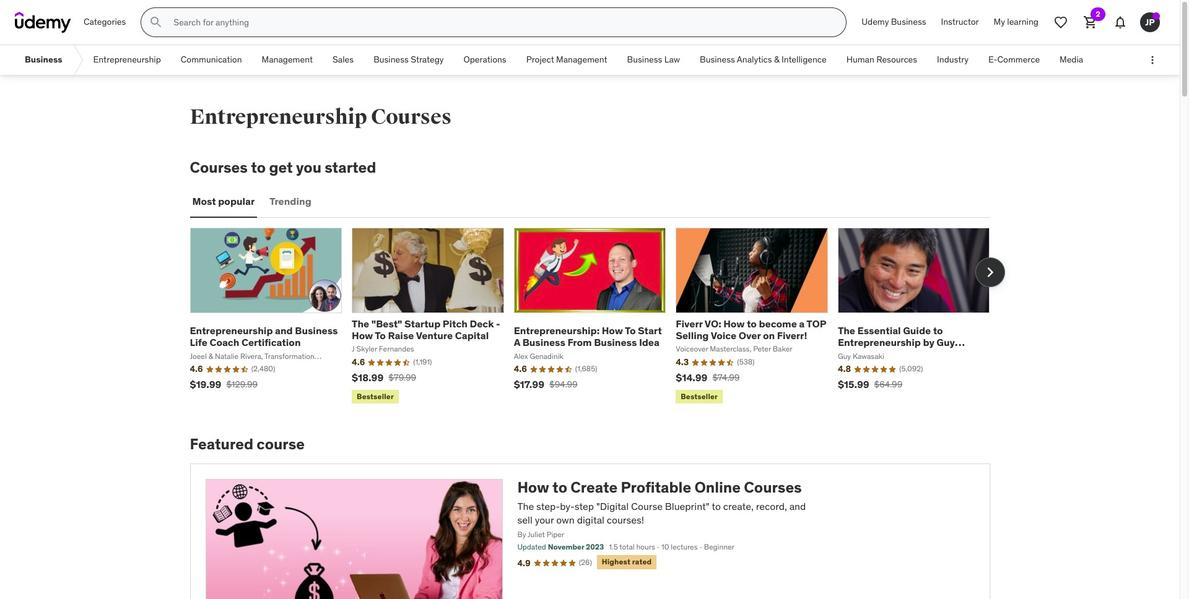 Task type: locate. For each thing, give the bounding box(es) containing it.
raise
[[388, 330, 414, 342]]

entrepreneurship inside the essential guide to entrepreneurship by guy kawasaki
[[838, 337, 921, 349]]

become
[[759, 318, 797, 330]]

communication
[[181, 54, 242, 65]]

courses up record,
[[744, 478, 802, 497]]

to right guide
[[933, 325, 943, 337]]

categories button
[[76, 7, 133, 37]]

1 vertical spatial courses
[[190, 158, 248, 177]]

entrepreneurship and business life coach certification
[[190, 325, 338, 349]]

pitch
[[443, 318, 468, 330]]

0 horizontal spatial the
[[352, 318, 369, 330]]

udemy image
[[15, 12, 71, 33]]

0 horizontal spatial to
[[375, 330, 386, 342]]

4.9
[[517, 558, 531, 569]]

carousel element
[[190, 228, 1005, 406]]

business strategy link
[[364, 45, 454, 75]]

entrepreneurship link
[[83, 45, 171, 75]]

courses down business strategy link
[[371, 104, 452, 130]]

deck
[[470, 318, 494, 330]]

create,
[[723, 500, 754, 513]]

human resources link
[[837, 45, 927, 75]]

entrepreneurship: how to start a business from business idea link
[[514, 325, 662, 349]]

fiverr vo: how to become a top selling voice over on fiverr! link
[[676, 318, 826, 342]]

entrepreneurship inside entrepreneurship and business life coach certification
[[190, 325, 273, 337]]

2 horizontal spatial courses
[[744, 478, 802, 497]]

human
[[847, 54, 874, 65]]

operations
[[464, 54, 506, 65]]

the "best" startup pitch deck - how to raise venture capital link
[[352, 318, 500, 342]]

profitable
[[621, 478, 691, 497]]

create
[[571, 478, 618, 497]]

1 horizontal spatial and
[[789, 500, 806, 513]]

law
[[664, 54, 680, 65]]

e-commerce
[[989, 54, 1040, 65]]

to left on
[[747, 318, 757, 330]]

the for the "best" startup pitch deck - how to raise venture capital
[[352, 318, 369, 330]]

media
[[1060, 54, 1083, 65]]

to inside the "best" startup pitch deck - how to raise venture capital
[[375, 330, 386, 342]]

jp
[[1145, 16, 1155, 28]]

how
[[724, 318, 745, 330], [602, 325, 623, 337], [352, 330, 373, 342], [517, 478, 549, 497]]

your
[[535, 514, 554, 527]]

more subcategory menu links image
[[1146, 54, 1159, 66]]

10 lectures
[[661, 543, 698, 552]]

hours
[[636, 543, 655, 552]]

0 horizontal spatial management
[[262, 54, 313, 65]]

and right record,
[[789, 500, 806, 513]]

e-commerce link
[[979, 45, 1050, 75]]

most popular
[[192, 195, 255, 208]]

courses to get you started
[[190, 158, 376, 177]]

entrepreneurship inside "entrepreneurship" link
[[93, 54, 161, 65]]

1.5
[[609, 543, 618, 552]]

communication link
[[171, 45, 252, 75]]

"best"
[[371, 318, 402, 330]]

featured
[[190, 435, 253, 454]]

2023
[[586, 543, 604, 552]]

the inside the "best" startup pitch deck - how to raise venture capital
[[352, 318, 369, 330]]

project management link
[[516, 45, 617, 75]]

0 horizontal spatial courses
[[190, 158, 248, 177]]

to left start
[[625, 325, 636, 337]]

courses up most popular
[[190, 158, 248, 177]]

to inside fiverr vo: how to become a top selling voice over on fiverr!
[[747, 318, 757, 330]]

course
[[257, 435, 305, 454]]

how inside entrepreneurship: how to start a business from business idea
[[602, 325, 623, 337]]

(26)
[[579, 558, 592, 568]]

essential
[[858, 325, 901, 337]]

fiverr vo: how to become a top selling voice over on fiverr!
[[676, 318, 826, 342]]

and inside how to create profitable online courses the step-by-step "digital course blueprint" to create, record, and sell your own digital courses! by juliet piper
[[789, 500, 806, 513]]

over
[[739, 330, 761, 342]]

1 horizontal spatial the
[[517, 500, 534, 513]]

next image
[[980, 263, 1000, 282]]

the up kawasaki
[[838, 325, 855, 337]]

management right project
[[556, 54, 607, 65]]

arrow pointing to subcategory menu links image
[[72, 45, 83, 75]]

the left the "best" on the bottom left of page
[[352, 318, 369, 330]]

entrepreneurship:
[[514, 325, 600, 337]]

1 horizontal spatial to
[[625, 325, 636, 337]]

how right vo:
[[724, 318, 745, 330]]

0 vertical spatial and
[[275, 325, 293, 337]]

and inside entrepreneurship and business life coach certification
[[275, 325, 293, 337]]

to left get
[[251, 158, 266, 177]]

sell
[[517, 514, 533, 527]]

how up step-
[[517, 478, 549, 497]]

a
[[799, 318, 805, 330]]

and right coach
[[275, 325, 293, 337]]

1 vertical spatial and
[[789, 500, 806, 513]]

2 vertical spatial courses
[[744, 478, 802, 497]]

get
[[269, 158, 293, 177]]

the "best" startup pitch deck - how to raise venture capital
[[352, 318, 500, 342]]

voice
[[711, 330, 737, 342]]

human resources
[[847, 54, 917, 65]]

0 vertical spatial courses
[[371, 104, 452, 130]]

by
[[517, 530, 526, 539]]

vo:
[[705, 318, 721, 330]]

how inside fiverr vo: how to become a top selling voice over on fiverr!
[[724, 318, 745, 330]]

step-
[[536, 500, 560, 513]]

management
[[262, 54, 313, 65], [556, 54, 607, 65]]

entrepreneurship and business life coach certification link
[[190, 325, 338, 349]]

entrepreneurship for entrepreneurship courses
[[190, 104, 367, 130]]

how to create profitable online courses the step-by-step "digital course blueprint" to create, record, and sell your own digital courses! by juliet piper
[[517, 478, 806, 539]]

industry
[[937, 54, 969, 65]]

you
[[296, 158, 321, 177]]

business inside 'link'
[[891, 16, 926, 27]]

to
[[251, 158, 266, 177], [747, 318, 757, 330], [933, 325, 943, 337], [553, 478, 567, 497], [712, 500, 721, 513]]

fiverr
[[676, 318, 703, 330]]

to
[[625, 325, 636, 337], [375, 330, 386, 342]]

sales link
[[323, 45, 364, 75]]

course
[[631, 500, 663, 513]]

guy
[[937, 337, 955, 349]]

blueprint"
[[665, 500, 710, 513]]

own
[[556, 514, 575, 527]]

business law
[[627, 54, 680, 65]]

2 horizontal spatial the
[[838, 325, 855, 337]]

-
[[496, 318, 500, 330]]

0 horizontal spatial and
[[275, 325, 293, 337]]

1 horizontal spatial management
[[556, 54, 607, 65]]

how left raise
[[352, 330, 373, 342]]

1 horizontal spatial courses
[[371, 104, 452, 130]]

business analytics & intelligence link
[[690, 45, 837, 75]]

notifications image
[[1113, 15, 1128, 30]]

the inside the essential guide to entrepreneurship by guy kawasaki
[[838, 325, 855, 337]]

the inside how to create profitable online courses the step-by-step "digital course blueprint" to create, record, and sell your own digital courses! by juliet piper
[[517, 500, 534, 513]]

shopping cart with 2 items image
[[1083, 15, 1098, 30]]

the up sell at the left
[[517, 500, 534, 513]]

to left raise
[[375, 330, 386, 342]]

how right from
[[602, 325, 623, 337]]

to down online
[[712, 500, 721, 513]]

management left the sales
[[262, 54, 313, 65]]



Task type: vqa. For each thing, say whether or not it's contained in the screenshot.
Kawasaki
yes



Task type: describe. For each thing, give the bounding box(es) containing it.
juliet
[[528, 530, 545, 539]]

selling
[[676, 330, 709, 342]]

2
[[1096, 9, 1100, 19]]

intelligence
[[782, 54, 827, 65]]

to inside the essential guide to entrepreneurship by guy kawasaki
[[933, 325, 943, 337]]

on
[[763, 330, 775, 342]]

certification
[[241, 337, 301, 349]]

2 management from the left
[[556, 54, 607, 65]]

learning
[[1007, 16, 1039, 27]]

commerce
[[997, 54, 1040, 65]]

my learning link
[[986, 7, 1046, 37]]

most popular button
[[190, 187, 257, 217]]

udemy business
[[862, 16, 926, 27]]

project
[[526, 54, 554, 65]]

my
[[994, 16, 1005, 27]]

november
[[548, 543, 584, 552]]

udemy
[[862, 16, 889, 27]]

most
[[192, 195, 216, 208]]

Search for anything text field
[[171, 12, 831, 33]]

analytics
[[737, 54, 772, 65]]

business analytics & intelligence
[[700, 54, 827, 65]]

business strategy
[[374, 54, 444, 65]]

wishlist image
[[1054, 15, 1068, 30]]

courses!
[[607, 514, 644, 527]]

step
[[575, 500, 594, 513]]

a
[[514, 337, 520, 349]]

venture
[[416, 330, 453, 342]]

jp link
[[1135, 7, 1165, 37]]

highest
[[602, 558, 630, 567]]

entrepreneurship for entrepreneurship and business life coach certification
[[190, 325, 273, 337]]

1.5 total hours
[[609, 543, 655, 552]]

business link
[[15, 45, 72, 75]]

start
[[638, 325, 662, 337]]

life
[[190, 337, 207, 349]]

started
[[325, 158, 376, 177]]

2 link
[[1076, 7, 1106, 37]]

to inside entrepreneurship: how to start a business from business idea
[[625, 325, 636, 337]]

"digital
[[596, 500, 629, 513]]

the essential guide to entrepreneurship by guy kawasaki link
[[838, 325, 965, 361]]

strategy
[[411, 54, 444, 65]]

business inside entrepreneurship and business life coach certification
[[295, 325, 338, 337]]

trending button
[[267, 187, 314, 217]]

how inside the "best" startup pitch deck - how to raise venture capital
[[352, 330, 373, 342]]

by-
[[560, 500, 575, 513]]

business inside "link"
[[627, 54, 662, 65]]

highest rated
[[602, 558, 652, 567]]

&
[[774, 54, 780, 65]]

instructor link
[[934, 7, 986, 37]]

popular
[[218, 195, 255, 208]]

digital
[[577, 514, 604, 527]]

categories
[[84, 16, 126, 27]]

guide
[[903, 325, 931, 337]]

online
[[695, 478, 741, 497]]

udemy business link
[[854, 7, 934, 37]]

management link
[[252, 45, 323, 75]]

by
[[923, 337, 935, 349]]

startup
[[404, 318, 441, 330]]

fiverr!
[[777, 330, 807, 342]]

piper
[[547, 530, 564, 539]]

business law link
[[617, 45, 690, 75]]

the for the essential guide to entrepreneurship by guy kawasaki
[[838, 325, 855, 337]]

how inside how to create profitable online courses the step-by-step "digital course blueprint" to create, record, and sell your own digital courses! by juliet piper
[[517, 478, 549, 497]]

to up by-
[[553, 478, 567, 497]]

record,
[[756, 500, 787, 513]]

total
[[620, 543, 635, 552]]

sales
[[333, 54, 354, 65]]

the essential guide to entrepreneurship by guy kawasaki
[[838, 325, 955, 361]]

instructor
[[941, 16, 979, 27]]

you have alerts image
[[1153, 12, 1160, 20]]

updated
[[517, 543, 546, 552]]

courses inside how to create profitable online courses the step-by-step "digital course blueprint" to create, record, and sell your own digital courses! by juliet piper
[[744, 478, 802, 497]]

entrepreneurship for entrepreneurship
[[93, 54, 161, 65]]

rated
[[632, 558, 652, 567]]

from
[[568, 337, 592, 349]]

submit search image
[[149, 15, 164, 30]]

coach
[[210, 337, 239, 349]]

capital
[[455, 330, 489, 342]]

e-
[[989, 54, 998, 65]]

my learning
[[994, 16, 1039, 27]]

entrepreneurship courses
[[190, 104, 452, 130]]

updated november 2023
[[517, 543, 604, 552]]

trending
[[270, 195, 311, 208]]

1 management from the left
[[262, 54, 313, 65]]



